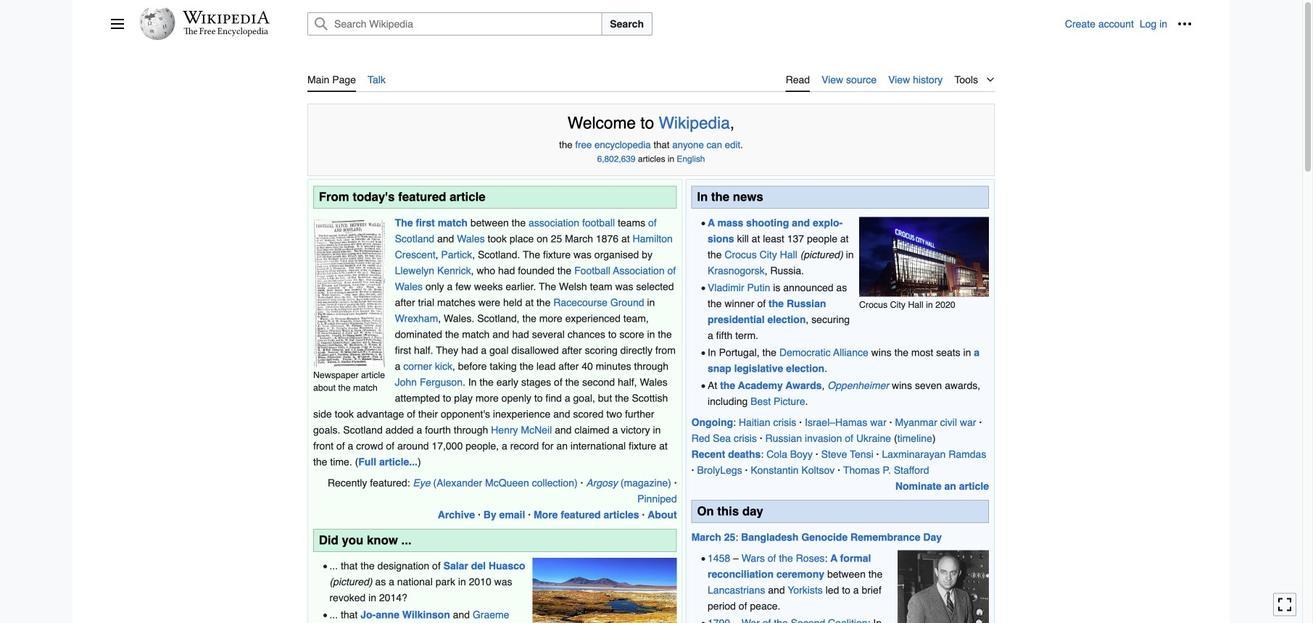 Task type: describe. For each thing, give the bounding box(es) containing it.
log in and more options image
[[1178, 17, 1192, 31]]

personal tools navigation
[[1065, 12, 1197, 36]]

menu image
[[110, 17, 125, 31]]

salar del huasco image
[[533, 559, 677, 624]]

wikipedia image
[[183, 11, 270, 24]]



Task type: vqa. For each thing, say whether or not it's contained in the screenshot.
[29] [49] at the top of the page
no



Task type: locate. For each thing, give the bounding box(es) containing it.
enrico fermi in 1943 image
[[898, 551, 989, 624]]

None search field
[[290, 12, 1065, 36]]

newspaper article about the match image
[[314, 220, 385, 367]]

crocus city hall in 2020 image
[[860, 217, 989, 297]]

main content
[[110, 65, 1192, 624]]

the free encyclopedia image
[[184, 28, 269, 37]]

Search Wikipedia search field
[[308, 12, 602, 36]]

fullscreen image
[[1278, 598, 1293, 612]]



